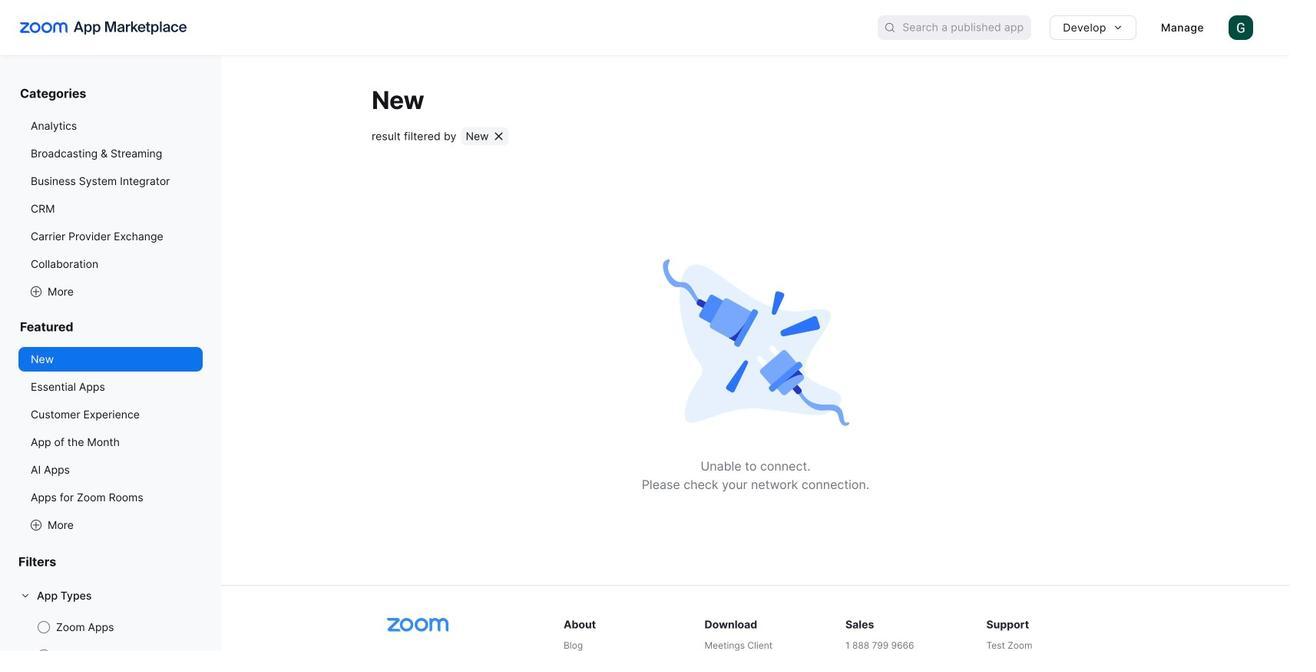 Task type: describe. For each thing, give the bounding box(es) containing it.
Search text field
[[902, 16, 1031, 39]]

search a published app element
[[878, 15, 1031, 40]]



Task type: locate. For each thing, give the bounding box(es) containing it.
banner
[[0, 0, 1290, 55]]



